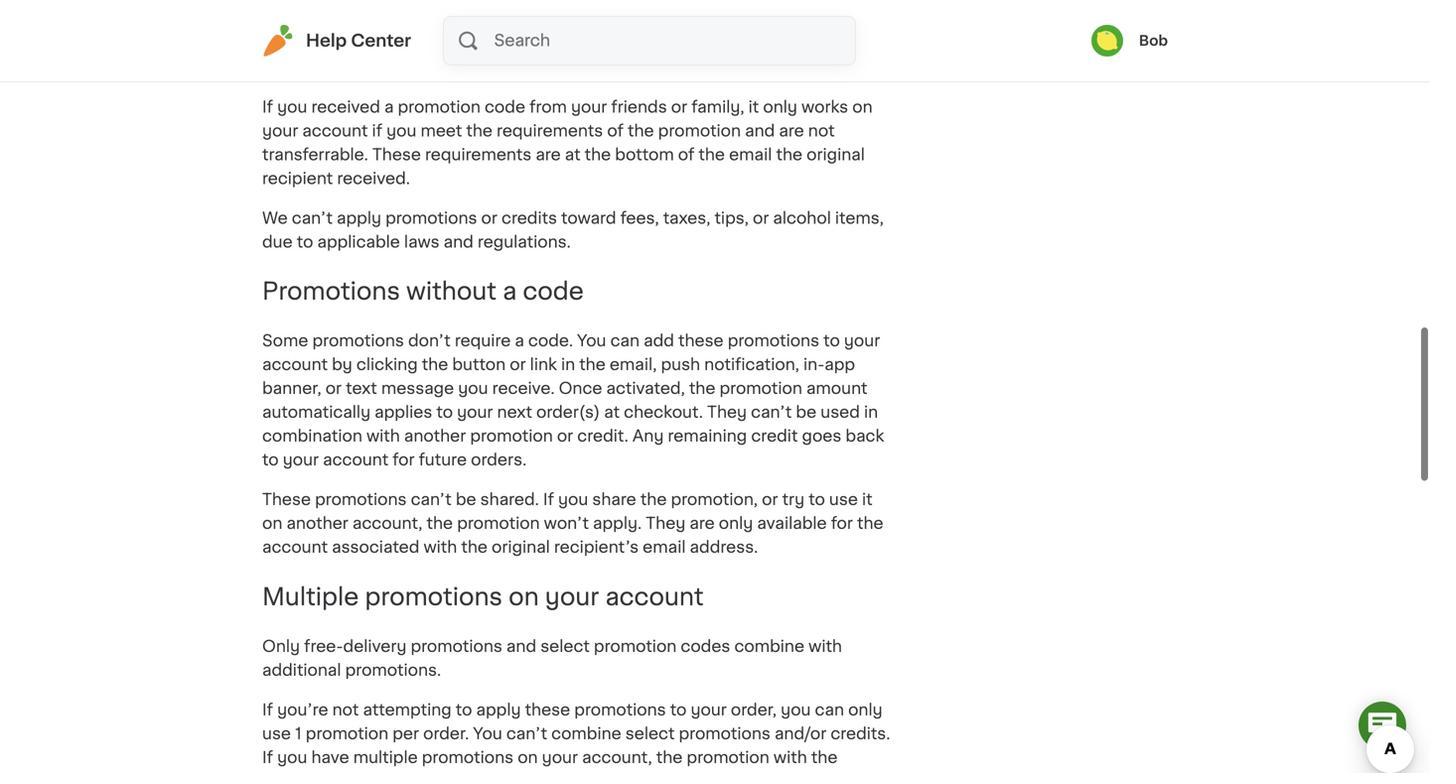 Task type: vqa. For each thing, say whether or not it's contained in the screenshot.
received.
yes



Task type: locate. For each thing, give the bounding box(es) containing it.
any inside section of your account. the promotion amount automatically applies to your next order during checkout. any remainder goes back to your account for future orders.
[[609, 36, 640, 51]]

0 horizontal spatial these
[[262, 492, 311, 508]]

apply inside the we can't apply promotions or credits toward fees, taxes, tips, or alcohol items, due to applicable laws and regulations.
[[337, 210, 381, 226]]

back
[[773, 36, 812, 51], [846, 429, 884, 445]]

original down shared.
[[492, 540, 550, 556]]

next down receive.
[[497, 405, 532, 421]]

credits.
[[831, 726, 890, 742]]

requirements
[[497, 123, 603, 139], [425, 147, 532, 163]]

(s) at checkout.
[[579, 405, 707, 421]]

back inside any remaining credit goes back to your account for future orders.
[[846, 429, 884, 445]]

and inside only free-delivery promotions and select promotion codes combine with additional promotions.
[[506, 639, 536, 655]]

these inside if you received a promotion code from your friends or family, it only works on your account if you meet the requirements of the promotion and are not transferrable. these requirements are at the bottom of the email the original recipient received.
[[372, 147, 421, 163]]

requirements down from
[[497, 123, 603, 139]]

0 vertical spatial for
[[332, 59, 354, 75]]

account inside if you received a promotion code from your friends or family, it only works on your account if you meet the requirements of the promotion and are not transferrable. these requirements are at the bottom of the email the original recipient received.
[[302, 123, 368, 139]]

you inside if you're not attempting to apply these promotions to your order, you can only use 1 promotion per order. you can't combine select promotions and/or credits. if you have multiple promotions on your account, the promotion with the
[[473, 726, 502, 742]]

2 vertical spatial a
[[515, 333, 524, 349]]

0 vertical spatial email
[[729, 147, 772, 163]]

1 horizontal spatial not
[[808, 123, 835, 139]]

original down works
[[807, 147, 865, 163]]

a left code. on the top left of page
[[515, 333, 524, 349]]

free-
[[304, 639, 343, 655]]

any down (s) at checkout.
[[633, 429, 664, 445]]

2 horizontal spatial are
[[779, 123, 804, 139]]

original inside these promotions can't be shared. if you share the promotion, or try to use it on another account, the promotion won't apply. they are only available for the account associated with the original recipient's email address.
[[492, 540, 550, 556]]

or inside if you received a promotion code from your friends or family, it only works on your account if you meet the requirements of the promotion and are not transferrable. these requirements are at the bottom of the email the original recipient received.
[[671, 99, 687, 115]]

these inside these promotions can't be shared. if you share the promotion, or try to use it on another account, the promotion won't apply. they are only available for the account associated with the original recipient's email address.
[[262, 492, 311, 508]]

account,
[[352, 516, 423, 532], [582, 750, 652, 766]]

can't inside they can't be used in combination with another promotion or credit.
[[751, 405, 792, 421]]

be left used
[[796, 405, 816, 421]]

not right you're
[[332, 703, 359, 718]]

can't right we
[[292, 210, 333, 226]]

1 horizontal spatial are
[[690, 516, 715, 532]]

these
[[372, 147, 421, 163], [262, 492, 311, 508]]

0 horizontal spatial future
[[358, 59, 406, 75]]

and inside 'credits, promos, and gift cards'
[[850, 0, 882, 4]]

with down and/or
[[773, 750, 807, 766]]

1 vertical spatial next
[[497, 405, 532, 421]]

0 horizontal spatial original
[[492, 540, 550, 556]]

your inside any remaining credit goes back to your account for future orders.
[[283, 452, 319, 468]]

to down combination
[[262, 452, 279, 468]]

promotion inside they can't be used in combination with another promotion or credit.
[[470, 429, 553, 445]]

1 vertical spatial are
[[536, 147, 561, 163]]

email,
[[610, 357, 657, 373]]

for inside any remaining credit goes back to your account for future orders.
[[393, 452, 415, 468]]

goes inside section of your account. the promotion amount automatically applies to your next order during checkout. any remainder goes back to your account for future orders.
[[729, 36, 769, 51]]

1 vertical spatial apply
[[476, 703, 521, 718]]

1 vertical spatial these
[[262, 492, 311, 508]]

it right family,
[[748, 99, 759, 115]]

email inside these promotions can't be shared. if you share the promotion, or try to use it on another account, the promotion won't apply. they are only available for the account associated with the original recipient's email address.
[[643, 540, 686, 556]]

account up multiple
[[262, 540, 328, 556]]

not down works
[[808, 123, 835, 139]]

codes
[[681, 639, 730, 655]]

are down from
[[536, 147, 561, 163]]

1 vertical spatial in
[[864, 405, 878, 421]]

amount down app
[[806, 381, 867, 397]]

1 vertical spatial be
[[456, 492, 476, 508]]

1 horizontal spatial original
[[807, 147, 865, 163]]

0 horizontal spatial in
[[561, 357, 575, 373]]

these down combination
[[262, 492, 311, 508]]

any down 'credits, promos, and gift cards'
[[609, 36, 640, 51]]

apply up applicable
[[337, 210, 381, 226]]

1 vertical spatial only
[[719, 516, 753, 532]]

only
[[262, 639, 300, 655]]

to inside the we can't apply promotions or credits toward fees, taxes, tips, or alcohol items, due to applicable laws and regulations.
[[297, 234, 313, 250]]

0 horizontal spatial next
[[385, 36, 420, 51]]

for
[[332, 59, 354, 75], [393, 452, 415, 468], [831, 516, 853, 532]]

1 vertical spatial not
[[332, 703, 359, 718]]

and down multiple promotions on your account
[[506, 639, 536, 655]]

be left shared.
[[456, 492, 476, 508]]

0 vertical spatial can
[[610, 333, 640, 349]]

0 vertical spatial a
[[384, 99, 394, 115]]

are inside these promotions can't be shared. if you share the promotion, or try to use it on another account, the promotion won't apply. they are only available for the account associated with the original recipient's email address.
[[690, 516, 715, 532]]

these inside some promotions don't require a code. you can add these promotions to your account by clicking the button or link in the email, push notification, in-app banner, or text message you receive. once activated, the promotion amount automatically applies to your next order
[[678, 333, 724, 349]]

help center link
[[262, 25, 411, 57]]

requirements down meet
[[425, 147, 532, 163]]

0 vertical spatial select
[[540, 639, 590, 655]]

only inside these promotions can't be shared. if you share the promotion, or try to use it on another account, the promotion won't apply. they are only available for the account associated with the original recipient's email address.
[[719, 516, 753, 532]]

if down the instacart image
[[262, 99, 273, 115]]

automatically inside section of your account. the promotion amount automatically applies to your next order during checkout. any remainder goes back to your account for future orders.
[[731, 12, 839, 28]]

0 horizontal spatial account,
[[352, 516, 423, 532]]

checkout.
[[525, 36, 605, 51], [624, 405, 703, 421]]

in right used
[[864, 405, 878, 421]]

future
[[358, 59, 406, 75], [419, 452, 467, 468]]

1 vertical spatial for
[[393, 452, 415, 468]]

if inside these promotions can't be shared. if you share the promotion, or try to use it on another account, the promotion won't apply. they are only available for the account associated with the original recipient's email address.
[[543, 492, 554, 508]]

0 vertical spatial back
[[773, 36, 812, 51]]

combine down only free-delivery promotions and select promotion codes combine with additional promotions.
[[551, 726, 621, 742]]

1 horizontal spatial orders.
[[471, 452, 527, 468]]

apply
[[337, 210, 381, 226], [476, 703, 521, 718]]

only inside if you received a promotion code from your friends or family, it only works on your account if you meet the requirements of the promotion and are not transferrable. these requirements are at the bottom of the email the original recipient received.
[[763, 99, 797, 115]]

1 vertical spatial amount
[[806, 381, 867, 397]]

to right try
[[809, 492, 825, 508]]

select
[[540, 639, 590, 655], [625, 726, 675, 742]]

0 horizontal spatial applies
[[262, 36, 320, 51]]

0 vertical spatial be
[[796, 405, 816, 421]]

you right order.
[[473, 726, 502, 742]]

promotions down associated on the left bottom of page
[[365, 585, 502, 609]]

1 vertical spatial applies
[[375, 405, 432, 421]]

0 horizontal spatial you
[[473, 726, 502, 742]]

account up the codes
[[605, 585, 704, 609]]

can't inside the we can't apply promotions or credits toward fees, taxes, tips, or alcohol items, due to applicable laws and regulations.
[[292, 210, 333, 226]]

0 vertical spatial future
[[358, 59, 406, 75]]

email down family,
[[729, 147, 772, 163]]

from
[[529, 99, 567, 115]]

0 horizontal spatial use
[[262, 726, 291, 742]]

amount inside some promotions don't require a code. you can add these promotions to your account by clicking the button or link in the email, push notification, in-app banner, or text message you receive. once activated, the promotion amount automatically applies to your next order
[[806, 381, 867, 397]]

goes down used
[[802, 429, 841, 445]]

you right if
[[386, 123, 417, 139]]

account, inside these promotions can't be shared. if you share the promotion, or try to use it on another account, the promotion won't apply. they are only available for the account associated with the original recipient's email address.
[[352, 516, 423, 532]]

use right try
[[829, 492, 858, 508]]

2 vertical spatial for
[[831, 516, 853, 532]]

or left family,
[[671, 99, 687, 115]]

some promotions don't require a code. you can add these promotions to your account by clicking the button or link in the email, push notification, in-app banner, or text message you receive. once activated, the promotion amount automatically applies to your next order
[[262, 333, 880, 421]]

applies down message
[[375, 405, 432, 421]]

1 horizontal spatial can
[[815, 703, 844, 718]]

promotion inside some promotions don't require a code. you can add these promotions to your account by clicking the button or link in the email, push notification, in-app banner, or text message you receive. once activated, the promotion amount automatically applies to your next order
[[719, 381, 802, 397]]

applicable
[[317, 234, 400, 250]]

due
[[262, 234, 293, 250]]

2 horizontal spatial only
[[848, 703, 883, 718]]

can't
[[292, 210, 333, 226], [751, 405, 792, 421], [411, 492, 452, 508], [506, 726, 547, 742]]

you down button
[[458, 381, 488, 397]]

2 vertical spatial of
[[678, 147, 695, 163]]

account.
[[471, 12, 541, 28]]

1 horizontal spatial another
[[404, 429, 466, 445]]

any remaining credit goes back to your account for future orders.
[[262, 429, 884, 468]]

1 vertical spatial at
[[604, 405, 620, 421]]

promotions down 'order,'
[[679, 726, 771, 742]]

0 vertical spatial these
[[372, 147, 421, 163]]

in
[[561, 357, 575, 373], [864, 405, 878, 421]]

during
[[471, 36, 521, 51]]

1 vertical spatial original
[[492, 540, 550, 556]]

1 horizontal spatial you
[[577, 333, 606, 349]]

these down only free-delivery promotions and select promotion codes combine with additional promotions.
[[525, 703, 570, 718]]

in-
[[803, 357, 825, 373]]

you inside some promotions don't require a code. you can add these promotions to your account by clicking the button or link in the email, push notification, in-app banner, or text message you receive. once activated, the promotion amount automatically applies to your next order
[[458, 381, 488, 397]]

1 horizontal spatial use
[[829, 492, 858, 508]]

link
[[530, 357, 557, 373]]

account down combination
[[323, 452, 389, 468]]

account, inside if you're not attempting to apply these promotions to your order, you can only use 1 promotion per order. you can't combine select promotions and/or credits. if you have multiple promotions on your account, the promotion with the
[[582, 750, 652, 766]]

these inside if you're not attempting to apply these promotions to your order, you can only use 1 promotion per order. you can't combine select promotions and/or credits. if you have multiple promotions on your account, the promotion with the
[[525, 703, 570, 718]]

0 horizontal spatial order
[[424, 36, 466, 51]]

orders. up shared.
[[471, 452, 527, 468]]

to down "cards" at the left top of page
[[324, 36, 340, 51]]

apply down only free-delivery promotions and select promotion codes combine with additional promotions.
[[476, 703, 521, 718]]

promotion inside section of your account. the promotion amount automatically applies to your next order during checkout. any remainder goes back to your account for future orders.
[[579, 12, 662, 28]]

a right received
[[384, 99, 394, 115]]

1 horizontal spatial apply
[[476, 703, 521, 718]]

we
[[262, 210, 288, 226]]

recipient's
[[554, 540, 639, 556]]

0 vertical spatial they
[[707, 405, 747, 421]]

at right (s)
[[604, 405, 620, 421]]

these
[[678, 333, 724, 349], [525, 703, 570, 718]]

combine right the codes
[[734, 639, 804, 655]]

these up push
[[678, 333, 724, 349]]

you right code. on the top left of page
[[577, 333, 606, 349]]

or right tips,
[[753, 210, 769, 226]]

are down works
[[779, 123, 804, 139]]

only up address.
[[719, 516, 753, 532]]

by
[[332, 357, 352, 373]]

0 vertical spatial you
[[577, 333, 606, 349]]

a
[[384, 99, 394, 115], [503, 280, 517, 304], [515, 333, 524, 349]]

1 horizontal spatial goes
[[802, 429, 841, 445]]

2 vertical spatial are
[[690, 516, 715, 532]]

another down message
[[404, 429, 466, 445]]

automatically
[[731, 12, 839, 28], [262, 405, 371, 421]]

1 vertical spatial checkout.
[[624, 405, 703, 421]]

can up and/or
[[815, 703, 844, 718]]

center
[[351, 32, 411, 49]]

0 horizontal spatial back
[[773, 36, 812, 51]]

0 horizontal spatial be
[[456, 492, 476, 508]]

only left works
[[763, 99, 797, 115]]

the
[[545, 12, 575, 28]]

with up and/or
[[808, 639, 842, 655]]

you
[[277, 99, 307, 115], [386, 123, 417, 139], [458, 381, 488, 397], [558, 492, 588, 508], [781, 703, 811, 718], [277, 750, 307, 766]]

are
[[779, 123, 804, 139], [536, 147, 561, 163], [690, 516, 715, 532]]

0 horizontal spatial not
[[332, 703, 359, 718]]

automatically up combination
[[262, 405, 371, 421]]

of
[[410, 12, 427, 28], [607, 123, 624, 139], [678, 147, 695, 163]]

0 vertical spatial goes
[[729, 36, 769, 51]]

0 vertical spatial any
[[609, 36, 640, 51]]

you
[[577, 333, 606, 349], [473, 726, 502, 742]]

of right section
[[410, 12, 427, 28]]

or left credits
[[481, 210, 497, 226]]

you inside some promotions don't require a code. you can add these promotions to your account by clicking the button or link in the email, push notification, in-app banner, or text message you receive. once activated, the promotion amount automatically applies to your next order
[[577, 333, 606, 349]]

account inside any remaining credit goes back to your account for future orders.
[[323, 452, 389, 468]]

0 vertical spatial orders.
[[410, 59, 466, 75]]

2 vertical spatial only
[[848, 703, 883, 718]]

amount
[[666, 12, 727, 28], [806, 381, 867, 397]]

it inside these promotions can't be shared. if you share the promotion, or try to use it on another account, the promotion won't apply. they are only available for the account associated with the original recipient's email address.
[[862, 492, 873, 508]]

and right laws
[[444, 234, 474, 250]]

1 vertical spatial any
[[633, 429, 664, 445]]

not
[[808, 123, 835, 139], [332, 703, 359, 718]]

or left credit.
[[557, 429, 573, 445]]

can up the email,
[[610, 333, 640, 349]]

promotion down notification,
[[719, 381, 802, 397]]

account down received
[[302, 123, 368, 139]]

use
[[829, 492, 858, 508], [262, 726, 291, 742]]

orders. down center
[[410, 59, 466, 75]]

1 vertical spatial it
[[862, 492, 873, 508]]

1 vertical spatial they
[[646, 516, 686, 532]]

1 horizontal spatial applies
[[375, 405, 432, 421]]

or inside they can't be used in combination with another promotion or credit.
[[557, 429, 573, 445]]

with inside they can't be used in combination with another promotion or credit.
[[366, 429, 400, 445]]

0 vertical spatial not
[[808, 123, 835, 139]]

use left 1
[[262, 726, 291, 742]]

orders. inside section of your account. the promotion amount automatically applies to your next order during checkout. any remainder goes back to your account for future orders.
[[410, 59, 466, 75]]

0 horizontal spatial another
[[286, 516, 348, 532]]

to right due
[[297, 234, 313, 250]]

for right available
[[831, 516, 853, 532]]

1 horizontal spatial next
[[497, 405, 532, 421]]

promotion down 'order,'
[[687, 750, 769, 766]]

1 vertical spatial you
[[473, 726, 502, 742]]

applies
[[262, 36, 320, 51], [375, 405, 432, 421]]

0 vertical spatial use
[[829, 492, 858, 508]]

another inside these promotions can't be shared. if you share the promotion, or try to use it on another account, the promotion won't apply. they are only available for the account associated with the original recipient's email address.
[[286, 516, 348, 532]]

email inside if you received a promotion code from your friends or family, it only works on your account if you meet the requirements of the promotion and are not transferrable. these requirements are at the bottom of the email the original recipient received.
[[729, 147, 772, 163]]

0 horizontal spatial checkout.
[[525, 36, 605, 51]]

combine inside if you're not attempting to apply these promotions to your order, you can only use 1 promotion per order. you can't combine select promotions and/or credits. if you have multiple promotions on your account, the promotion with the
[[551, 726, 621, 742]]

can't up associated on the left bottom of page
[[411, 492, 452, 508]]

you up transferrable.
[[277, 99, 307, 115]]

goes down credits,
[[729, 36, 769, 51]]

automatically down the promos,
[[731, 12, 839, 28]]

1 horizontal spatial back
[[846, 429, 884, 445]]

0 vertical spatial code
[[485, 99, 525, 115]]

credits
[[502, 210, 557, 226]]

you up won't
[[558, 492, 588, 508]]

code
[[485, 99, 525, 115], [523, 280, 584, 304]]

order left during
[[424, 36, 466, 51]]

per
[[393, 726, 419, 742]]

1 horizontal spatial these
[[678, 333, 724, 349]]

goes
[[729, 36, 769, 51], [802, 429, 841, 445]]

next down section
[[385, 36, 420, 51]]

and
[[850, 0, 882, 4], [745, 123, 775, 139], [444, 234, 474, 250], [506, 639, 536, 655]]

0 vertical spatial order
[[424, 36, 466, 51]]

tips,
[[714, 210, 749, 226]]

promotions
[[385, 210, 477, 226], [312, 333, 404, 349], [728, 333, 819, 349], [315, 492, 407, 508], [365, 585, 502, 609], [411, 639, 502, 655], [574, 703, 666, 718], [679, 726, 771, 742], [422, 750, 514, 766]]

1 horizontal spatial account,
[[582, 750, 652, 766]]

back down the promos,
[[773, 36, 812, 51]]

0 vertical spatial only
[[763, 99, 797, 115]]

on inside these promotions can't be shared. if you share the promotion, or try to use it on another account, the promotion won't apply. they are only available for the account associated with the original recipient's email address.
[[262, 516, 282, 532]]

if left have
[[262, 750, 273, 766]]

are down promotion, on the bottom
[[690, 516, 715, 532]]

can inside if you're not attempting to apply these promotions to your order, you can only use 1 promotion per order. you can't combine select promotions and/or credits. if you have multiple promotions on your account, the promotion with the
[[815, 703, 844, 718]]

0 vertical spatial combine
[[734, 639, 804, 655]]

combine inside only free-delivery promotions and select promotion codes combine with additional promotions.
[[734, 639, 804, 655]]

promotion,
[[671, 492, 758, 508]]

promotion down shared.
[[457, 516, 540, 532]]

0 vertical spatial of
[[410, 12, 427, 28]]

0 horizontal spatial email
[[643, 540, 686, 556]]

0 vertical spatial it
[[748, 99, 759, 115]]

of right bottom
[[678, 147, 695, 163]]

any
[[609, 36, 640, 51], [633, 429, 664, 445]]

0 vertical spatial another
[[404, 429, 466, 445]]

1 vertical spatial another
[[286, 516, 348, 532]]

be inside they can't be used in combination with another promotion or credit.
[[796, 405, 816, 421]]

back inside section of your account. the promotion amount automatically applies to your next order during checkout. any remainder goes back to your account for future orders.
[[773, 36, 812, 51]]

0 vertical spatial automatically
[[731, 12, 839, 28]]

bob
[[1139, 34, 1168, 48]]

on
[[852, 99, 873, 115], [262, 516, 282, 532], [509, 585, 539, 609], [518, 750, 538, 766]]

apply.
[[593, 516, 642, 532]]

of down friends
[[607, 123, 624, 139]]

attempting
[[363, 703, 452, 718]]

message
[[381, 381, 454, 397]]

code.
[[528, 333, 573, 349]]

1 horizontal spatial amount
[[806, 381, 867, 397]]

1 horizontal spatial of
[[607, 123, 624, 139]]

0 vertical spatial checkout.
[[525, 36, 605, 51]]

a down regulations.
[[503, 280, 517, 304]]

0 vertical spatial at
[[565, 147, 581, 163]]

only up credits.
[[848, 703, 883, 718]]

0 horizontal spatial can
[[610, 333, 640, 349]]

at
[[565, 147, 581, 163], [604, 405, 620, 421]]

0 horizontal spatial apply
[[337, 210, 381, 226]]

code left from
[[485, 99, 525, 115]]

1 vertical spatial account,
[[582, 750, 652, 766]]

1 vertical spatial future
[[419, 452, 467, 468]]

can
[[610, 333, 640, 349], [815, 703, 844, 718]]

with
[[366, 429, 400, 445], [423, 540, 457, 556], [808, 639, 842, 655], [773, 750, 807, 766]]

in right link
[[561, 357, 575, 373]]

to up order.
[[456, 703, 472, 718]]

0 vertical spatial apply
[[337, 210, 381, 226]]

with right associated on the left bottom of page
[[423, 540, 457, 556]]

bottom
[[615, 147, 674, 163]]

they inside they can't be used in combination with another promotion or credit.
[[707, 405, 747, 421]]

checkout. down the the
[[525, 36, 605, 51]]

1 horizontal spatial order
[[536, 405, 579, 421]]

0 horizontal spatial at
[[565, 147, 581, 163]]

0 vertical spatial amount
[[666, 12, 727, 28]]

at inside if you received a promotion code from your friends or family, it only works on your account if you meet the requirements of the promotion and are not transferrable. these requirements are at the bottom of the email the original recipient received.
[[565, 147, 581, 163]]

future down center
[[358, 59, 406, 75]]

1 horizontal spatial combine
[[734, 639, 804, 655]]

taxes,
[[663, 210, 710, 226]]

or inside these promotions can't be shared. if you share the promotion, or try to use it on another account, the promotion won't apply. they are only available for the account associated with the original recipient's email address.
[[762, 492, 778, 508]]

orders.
[[410, 59, 466, 75], [471, 452, 527, 468]]

next inside some promotions don't require a code. you can add these promotions to your account by clicking the button or link in the email, push notification, in-app banner, or text message you receive. once activated, the promotion amount automatically applies to your next order
[[497, 405, 532, 421]]

0 horizontal spatial for
[[332, 59, 354, 75]]

address.
[[690, 540, 758, 556]]

if
[[372, 123, 382, 139]]



Task type: describe. For each thing, give the bounding box(es) containing it.
section of your account. the promotion amount automatically applies to your next order during checkout. any remainder goes back to your account for future orders.
[[262, 12, 872, 75]]

you down 1
[[277, 750, 307, 766]]

items,
[[835, 210, 884, 226]]

alcohol
[[773, 210, 831, 226]]

you're
[[277, 703, 328, 718]]

credit.
[[577, 429, 628, 445]]

notification,
[[704, 357, 799, 373]]

(s)
[[579, 405, 600, 421]]

promotion inside only free-delivery promotions and select promotion codes combine with additional promotions.
[[594, 639, 677, 655]]

if you're not attempting to apply these promotions to your order, you can only use 1 promotion per order. you can't combine select promotions and/or credits. if you have multiple promotions on your account, the promotion with the
[[262, 703, 890, 766]]

Search search field
[[492, 17, 855, 65]]

user avatar image
[[1091, 25, 1123, 57]]

be inside these promotions can't be shared. if you share the promotion, or try to use it on another account, the promotion won't apply. they are only available for the account associated with the original recipient's email address.
[[456, 492, 476, 508]]

can inside some promotions don't require a code. you can add these promotions to your account by clicking the button or link in the email, push notification, in-app banner, or text message you receive. once activated, the promotion amount automatically applies to your next order
[[610, 333, 640, 349]]

1 vertical spatial code
[[523, 280, 584, 304]]

bob link
[[1091, 25, 1168, 57]]

gift
[[262, 12, 292, 28]]

credit
[[751, 429, 798, 445]]

promotion up have
[[306, 726, 388, 742]]

order inside section of your account. the promotion amount automatically applies to your next order during checkout. any remainder goes back to your account for future orders.
[[424, 36, 466, 51]]

for inside these promotions can't be shared. if you share the promotion, or try to use it on another account, the promotion won't apply. they are only available for the account associated with the original recipient's email address.
[[831, 516, 853, 532]]

promotion down family,
[[658, 123, 741, 139]]

regulations.
[[478, 234, 571, 250]]

promotions.
[[345, 663, 441, 679]]

credits,
[[707, 0, 774, 4]]

0 vertical spatial requirements
[[497, 123, 603, 139]]

and inside if you received a promotion code from your friends or family, it only works on your account if you meet the requirements of the promotion and are not transferrable. these requirements are at the bottom of the email the original recipient received.
[[745, 123, 775, 139]]

instacart image
[[262, 25, 294, 57]]

transferrable.
[[262, 147, 368, 163]]

applies inside some promotions don't require a code. you can add these promotions to your account by clicking the button or link in the email, push notification, in-app banner, or text message you receive. once activated, the promotion amount automatically applies to your next order
[[375, 405, 432, 421]]

you inside these promotions can't be shared. if you share the promotion, or try to use it on another account, the promotion won't apply. they are only available for the account associated with the original recipient's email address.
[[558, 492, 588, 508]]

with inside these promotions can't be shared. if you share the promotion, or try to use it on another account, the promotion won't apply. they are only available for the account associated with the original recipient's email address.
[[423, 540, 457, 556]]

text
[[346, 381, 377, 397]]

goes inside any remaining credit goes back to your account for future orders.
[[802, 429, 841, 445]]

once
[[559, 381, 602, 397]]

a inside some promotions don't require a code. you can add these promotions to your account by clicking the button or link in the email, push notification, in-app banner, or text message you receive. once activated, the promotion amount automatically applies to your next order
[[515, 333, 524, 349]]

not inside if you're not attempting to apply these promotions to your order, you can only use 1 promotion per order. you can't combine select promotions and/or credits. if you have multiple promotions on your account, the promotion with the
[[332, 703, 359, 718]]

multiple promotions on your account
[[262, 585, 704, 609]]

try
[[782, 492, 805, 508]]

credits, promos, and gift cards
[[262, 0, 882, 28]]

shared.
[[480, 492, 539, 508]]

activated,
[[606, 381, 685, 397]]

with inside if you're not attempting to apply these promotions to your order, you can only use 1 promotion per order. you can't combine select promotions and/or credits. if you have multiple promotions on your account, the promotion with the
[[773, 750, 807, 766]]

apply inside if you're not attempting to apply these promotions to your order, you can only use 1 promotion per order. you can't combine select promotions and/or credits. if you have multiple promotions on your account, the promotion with the
[[476, 703, 521, 718]]

use inside if you're not attempting to apply these promotions to your order, you can only use 1 promotion per order. you can't combine select promotions and/or credits. if you have multiple promotions on your account, the promotion with the
[[262, 726, 291, 742]]

won't
[[544, 516, 589, 532]]

remaining
[[668, 429, 747, 445]]

to inside any remaining credit goes back to your account for future orders.
[[262, 452, 279, 468]]

if you received a promotion code from your friends or family, it only works on your account if you meet the requirements of the promotion and are not transferrable. these requirements are at the bottom of the email the original recipient received.
[[262, 99, 873, 187]]

help center
[[306, 32, 411, 49]]

delivery
[[343, 639, 407, 655]]

you up and/or
[[781, 703, 811, 718]]

2 horizontal spatial of
[[678, 147, 695, 163]]

another inside they can't be used in combination with another promotion or credit.
[[404, 429, 466, 445]]

checkout. inside section of your account. the promotion amount automatically applies to your next order during checkout. any remainder goes back to your account for future orders.
[[525, 36, 605, 51]]

promotion up meet
[[398, 99, 481, 115]]

add
[[644, 333, 674, 349]]

button
[[452, 357, 506, 373]]

in inside they can't be used in combination with another promotion or credit.
[[864, 405, 878, 421]]

works
[[801, 99, 848, 115]]

promotion inside these promotions can't be shared. if you share the promotion, or try to use it on another account, the promotion won't apply. they are only available for the account associated with the original recipient's email address.
[[457, 516, 540, 532]]

to inside these promotions can't be shared. if you share the promotion, or try to use it on another account, the promotion won't apply. they are only available for the account associated with the original recipient's email address.
[[809, 492, 825, 508]]

or up receive.
[[510, 357, 526, 373]]

promotions inside these promotions can't be shared. if you share the promotion, or try to use it on another account, the promotion won't apply. they are only available for the account associated with the original recipient's email address.
[[315, 492, 407, 508]]

0 horizontal spatial are
[[536, 147, 561, 163]]

without
[[406, 280, 497, 304]]

future inside section of your account. the promotion amount automatically applies to your next order during checkout. any remainder goes back to your account for future orders.
[[358, 59, 406, 75]]

orders. inside any remaining credit goes back to your account for future orders.
[[471, 452, 527, 468]]

push
[[661, 357, 700, 373]]

1 vertical spatial a
[[503, 280, 517, 304]]

automatically inside some promotions don't require a code. you can add these promotions to your account by clicking the button or link in the email, push notification, in-app banner, or text message you receive. once activated, the promotion amount automatically applies to your next order
[[262, 405, 371, 421]]

in inside some promotions don't require a code. you can add these promotions to your account by clicking the button or link in the email, push notification, in-app banner, or text message you receive. once activated, the promotion amount automatically applies to your next order
[[561, 357, 575, 373]]

promotions inside only free-delivery promotions and select promotion codes combine with additional promotions.
[[411, 639, 502, 655]]

1 vertical spatial of
[[607, 123, 624, 139]]

require
[[455, 333, 511, 349]]

can't inside these promotions can't be shared. if you share the promotion, or try to use it on another account, the promotion won't apply. they are only available for the account associated with the original recipient's email address.
[[411, 492, 452, 508]]

meet
[[421, 123, 462, 139]]

available
[[757, 516, 827, 532]]

associated
[[332, 540, 419, 556]]

only inside if you're not attempting to apply these promotions to your order, you can only use 1 promotion per order. you can't combine select promotions and/or credits. if you have multiple promotions on your account, the promotion with the
[[848, 703, 883, 718]]

additional
[[262, 663, 341, 679]]

select inside if you're not attempting to apply these promotions to your order, you can only use 1 promotion per order. you can't combine select promotions and/or credits. if you have multiple promotions on your account, the promotion with the
[[625, 726, 675, 742]]

of inside section of your account. the promotion amount automatically applies to your next order during checkout. any remainder goes back to your account for future orders.
[[410, 12, 427, 28]]

promos,
[[777, 0, 847, 4]]

clicking
[[356, 357, 418, 373]]

multiple
[[353, 750, 418, 766]]

or down by
[[325, 381, 342, 397]]

a inside if you received a promotion code from your friends or family, it only works on your account if you meet the requirements of the promotion and are not transferrable. these requirements are at the bottom of the email the original recipient received.
[[384, 99, 394, 115]]

1 horizontal spatial at
[[604, 405, 620, 421]]

with inside only free-delivery promotions and select promotion codes combine with additional promotions.
[[808, 639, 842, 655]]

promotions down order.
[[422, 750, 514, 766]]

account inside section of your account. the promotion amount automatically applies to your next order during checkout. any remainder goes back to your account for future orders.
[[262, 59, 328, 75]]

combination
[[262, 429, 362, 445]]

original inside if you received a promotion code from your friends or family, it only works on your account if you meet the requirements of the promotion and are not transferrable. these requirements are at the bottom of the email the original recipient received.
[[807, 147, 865, 163]]

to down the promos,
[[816, 36, 832, 51]]

receive.
[[492, 381, 555, 397]]

family,
[[691, 99, 744, 115]]

order.
[[423, 726, 469, 742]]

some
[[262, 333, 308, 349]]

1 vertical spatial requirements
[[425, 147, 532, 163]]

recipient
[[262, 171, 333, 187]]

future inside any remaining credit goes back to your account for future orders.
[[419, 452, 467, 468]]

promotions up notification,
[[728, 333, 819, 349]]

to up app
[[823, 333, 840, 349]]

promotions
[[262, 280, 400, 304]]

to down the codes
[[670, 703, 687, 718]]

don't
[[408, 333, 451, 349]]

on inside if you're not attempting to apply these promotions to your order, you can only use 1 promotion per order. you can't combine select promotions and/or credits. if you have multiple promotions on your account, the promotion with the
[[518, 750, 538, 766]]

applies inside section of your account. the promotion amount automatically applies to your next order during checkout. any remainder goes back to your account for future orders.
[[262, 36, 320, 51]]

if left you're
[[262, 703, 273, 718]]

they inside these promotions can't be shared. if you share the promotion, or try to use it on another account, the promotion won't apply. they are only available for the account associated with the original recipient's email address.
[[646, 516, 686, 532]]

multiple
[[262, 585, 359, 609]]

it inside if you received a promotion code from your friends or family, it only works on your account if you meet the requirements of the promotion and are not transferrable. these requirements are at the bottom of the email the original recipient received.
[[748, 99, 759, 115]]

order,
[[731, 703, 777, 718]]

can't inside if you're not attempting to apply these promotions to your order, you can only use 1 promotion per order. you can't combine select promotions and/or credits. if you have multiple promotions on your account, the promotion with the
[[506, 726, 547, 742]]

share
[[592, 492, 636, 508]]

use inside these promotions can't be shared. if you share the promotion, or try to use it on another account, the promotion won't apply. they are only available for the account associated with the original recipient's email address.
[[829, 492, 858, 508]]

remainder
[[644, 36, 725, 51]]

toward
[[561, 210, 616, 226]]

we can't apply promotions or credits toward fees, taxes, tips, or alcohol items, due to applicable laws and regulations.
[[262, 210, 884, 250]]

for inside section of your account. the promotion amount automatically applies to your next order during checkout. any remainder goes back to your account for future orders.
[[332, 59, 354, 75]]

next inside section of your account. the promotion amount automatically applies to your next order during checkout. any remainder goes back to your account for future orders.
[[385, 36, 420, 51]]

1
[[295, 726, 302, 742]]

these promotions can't be shared. if you share the promotion, or try to use it on another account, the promotion won't apply. they are only available for the account associated with the original recipient's email address.
[[262, 492, 883, 556]]

app
[[825, 357, 855, 373]]

used
[[821, 405, 860, 421]]

section
[[347, 12, 406, 28]]

banner,
[[262, 381, 321, 397]]

promotions down only free-delivery promotions and select promotion codes combine with additional promotions.
[[574, 703, 666, 718]]

code inside if you received a promotion code from your friends or family, it only works on your account if you meet the requirements of the promotion and are not transferrable. these requirements are at the bottom of the email the original recipient received.
[[485, 99, 525, 115]]

amount inside section of your account. the promotion amount automatically applies to your next order during checkout. any remainder goes back to your account for future orders.
[[666, 12, 727, 28]]

not inside if you received a promotion code from your friends or family, it only works on your account if you meet the requirements of the promotion and are not transferrable. these requirements are at the bottom of the email the original recipient received.
[[808, 123, 835, 139]]

any inside any remaining credit goes back to your account for future orders.
[[633, 429, 664, 445]]

laws
[[404, 234, 440, 250]]

promotions inside the we can't apply promotions or credits toward fees, taxes, tips, or alcohol items, due to applicable laws and regulations.
[[385, 210, 477, 226]]

they can't be used in combination with another promotion or credit.
[[262, 405, 878, 445]]

and inside the we can't apply promotions or credits toward fees, taxes, tips, or alcohol items, due to applicable laws and regulations.
[[444, 234, 474, 250]]

account inside these promotions can't be shared. if you share the promotion, or try to use it on another account, the promotion won't apply. they are only available for the account associated with the original recipient's email address.
[[262, 540, 328, 556]]

1 horizontal spatial checkout.
[[624, 405, 703, 421]]

order inside some promotions don't require a code. you can add these promotions to your account by clicking the button or link in the email, push notification, in-app banner, or text message you receive. once activated, the promotion amount automatically applies to your next order
[[536, 405, 579, 421]]

received
[[311, 99, 380, 115]]

cards
[[295, 12, 343, 28]]

select inside only free-delivery promotions and select promotion codes combine with additional promotions.
[[540, 639, 590, 655]]

to down message
[[436, 405, 453, 421]]

fees,
[[620, 210, 659, 226]]

on inside if you received a promotion code from your friends or family, it only works on your account if you meet the requirements of the promotion and are not transferrable. these requirements are at the bottom of the email the original recipient received.
[[852, 99, 873, 115]]

only free-delivery promotions and select promotion codes combine with additional promotions.
[[262, 639, 842, 679]]

promotions without a code
[[262, 280, 584, 304]]

have
[[311, 750, 349, 766]]

and/or
[[775, 726, 826, 742]]

promotions up by
[[312, 333, 404, 349]]

received.
[[337, 171, 410, 187]]

friends
[[611, 99, 667, 115]]



